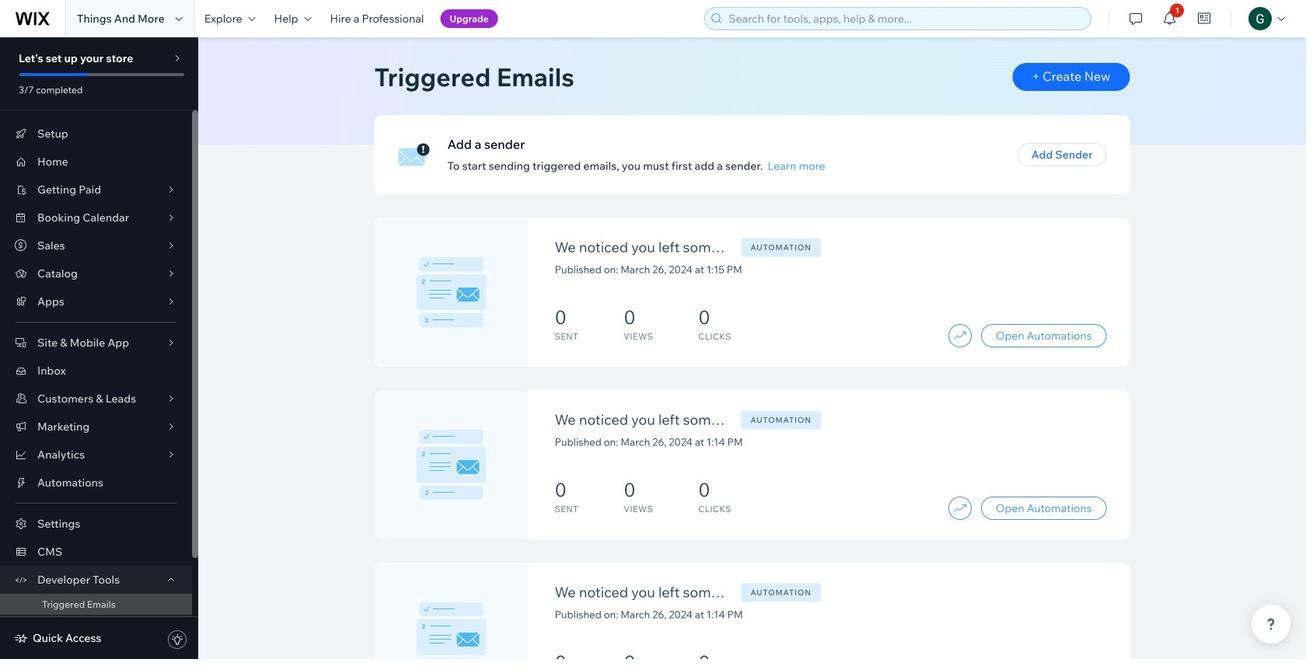 Task type: locate. For each thing, give the bounding box(es) containing it.
Search for tools, apps, help & more... field
[[724, 8, 1086, 30]]

sidebar element
[[0, 37, 198, 659]]



Task type: vqa. For each thing, say whether or not it's contained in the screenshot.
Sales Overview at the bottom
no



